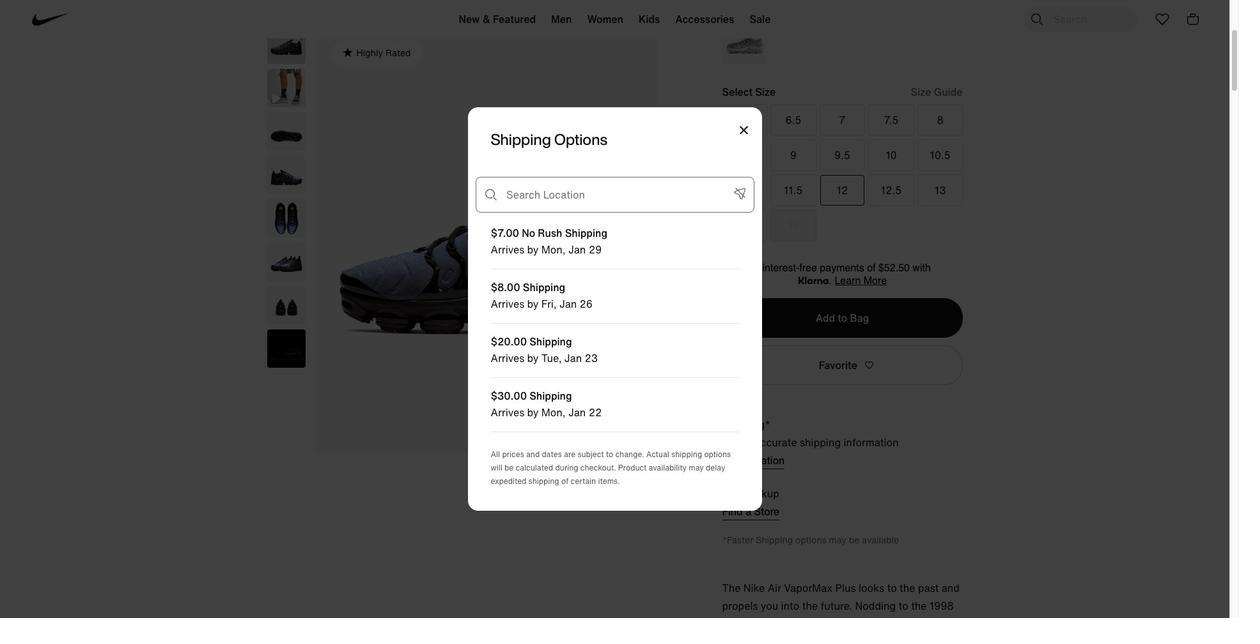 Task type: vqa. For each thing, say whether or not it's contained in the screenshot.
Max
yes



Task type: describe. For each thing, give the bounding box(es) containing it.
arrives inside $7.00 no rush shipping arrives by mon, jan 29
[[491, 242, 524, 258]]

interest-
[[762, 263, 799, 274]]

expedited
[[491, 476, 526, 487]]

6 nike air vapormax plus men's shoes image from the top
[[267, 286, 305, 325]]

by for $8.00
[[527, 297, 539, 312]]

subject
[[578, 449, 604, 460]]

find a store button
[[722, 504, 779, 521]]

jan inside $7.00 no rush shipping arrives by mon, jan 29
[[568, 242, 586, 258]]

with inside 4 interest-free payments of $52.50 with klarna . learn more
[[913, 263, 931, 274]]

a
[[746, 505, 751, 518]]

$30.00 shipping arrives by mon, jan 22
[[491, 389, 602, 421]]

dates
[[542, 449, 562, 460]]

padded
[[891, 617, 927, 619]]

15
[[788, 218, 799, 233]]

shipping* to get accurate shipping information edit location
[[722, 417, 899, 466]]

4
[[754, 263, 760, 274]]

1 horizontal spatial be
[[849, 534, 860, 547]]

undefined image
[[267, 69, 305, 107]]

all
[[491, 449, 500, 460]]

26
[[580, 297, 593, 312]]

22
[[589, 405, 602, 421]]

calculated
[[516, 463, 553, 474]]

0 horizontal spatial shipping
[[528, 476, 559, 487]]

jan for $8.00 shipping
[[559, 297, 577, 312]]

3 nike air vapormax plus men's shoes image from the top
[[267, 156, 305, 194]]

shipping inside $30.00 shipping arrives by mon, jan 22
[[530, 389, 572, 404]]

bag
[[850, 310, 869, 326]]

8
[[937, 112, 944, 128]]

4 nike air vapormax plus men's shoes image from the top
[[267, 199, 305, 238]]

$7.00 no rush shipping arrives by mon, jan 29
[[491, 226, 607, 258]]

learn
[[835, 275, 861, 287]]

13
[[935, 183, 946, 198]]

pickup
[[746, 486, 779, 502]]

checkout.
[[580, 463, 616, 474]]

$7.00
[[491, 226, 519, 241]]

rush
[[538, 226, 562, 241]]

1 horizontal spatial shipping
[[671, 449, 702, 460]]

you
[[761, 599, 778, 614]]

arrives for $30.00
[[491, 405, 524, 421]]

the up the its
[[802, 599, 818, 614]]

open search modal image
[[1029, 12, 1044, 27]]

1998
[[930, 599, 954, 614]]

shipping options
[[491, 128, 607, 151]]

of inside all prices and dates are subject to change. actual shipping options will be calculated during checkout. product availability may delay expedited shipping of certain items.
[[561, 476, 569, 487]]

select
[[722, 84, 753, 99]]

to right looks
[[887, 581, 897, 596]]

favorite button
[[722, 346, 963, 385]]

items.
[[598, 476, 620, 487]]

1 size from the left
[[755, 84, 776, 99]]

* faster shipping options may be available
[[722, 534, 899, 547]]

7 nike air vapormax plus men's shoes image from the top
[[267, 330, 305, 368]]

past
[[918, 581, 939, 596]]

10
[[886, 147, 897, 163]]

may inside all prices and dates are subject to change. actual shipping options will be calculated during checkout. product availability may delay expedited shipping of certain items.
[[689, 463, 704, 474]]

klarna
[[798, 275, 829, 287]]

black/white/black image
[[722, 19, 767, 64]]

$8.00
[[491, 280, 520, 295]]

will
[[491, 463, 502, 474]]

to
[[722, 435, 734, 451]]

available
[[862, 534, 899, 547]]

by for $30.00
[[527, 405, 539, 421]]

options inside all prices and dates are subject to change. actual shipping options will be calculated during checkout. product availability may delay expedited shipping of certain items.
[[704, 449, 731, 460]]

11.5
[[784, 183, 803, 198]]

rated
[[386, 46, 411, 59]]

edit
[[722, 454, 741, 466]]

shipping left options
[[491, 128, 551, 151]]

previous image
[[599, 423, 606, 430]]

12
[[837, 183, 848, 198]]

9.5
[[834, 147, 850, 163]]

$20.00
[[491, 334, 527, 350]]

its
[[808, 617, 819, 619]]

4 interest-free payments of $52.50 with klarna . learn more
[[754, 263, 931, 287]]

shipping inside $8.00 shipping arrives by fri, jan 26
[[523, 280, 565, 295]]

find
[[722, 505, 743, 518]]

availability
[[649, 463, 687, 474]]

options
[[554, 128, 607, 151]]

propels
[[722, 599, 758, 614]]

guide
[[934, 84, 963, 99]]

0 horizontal spatial air
[[722, 617, 736, 619]]

9
[[790, 147, 797, 163]]

next image
[[627, 423, 635, 430]]

max
[[739, 617, 759, 619]]

into
[[781, 599, 799, 614]]

jan for $30.00 shipping
[[568, 405, 586, 421]]

6
[[741, 112, 748, 128]]

7.5
[[884, 112, 899, 128]]

shipping inside $20.00 shipping arrives by tue, jan 23
[[530, 334, 572, 350]]

information
[[844, 435, 899, 451]]

size guide link
[[911, 84, 963, 99]]

looks
[[859, 581, 884, 596]]

highly
[[356, 46, 383, 59]]

of inside 4 interest-free payments of $52.50 with klarna . learn more
[[867, 263, 876, 274]]

$20.00 shipping arrives by tue, jan 23
[[491, 334, 598, 366]]

29
[[589, 242, 602, 258]]



Task type: locate. For each thing, give the bounding box(es) containing it.
3 by from the top
[[527, 351, 539, 366]]

options
[[704, 449, 731, 460], [795, 534, 827, 547]]

*
[[722, 534, 727, 547]]

2 mon, from the top
[[541, 405, 566, 421]]

jan left 22
[[568, 405, 586, 421]]

free
[[799, 263, 817, 274]]

1 horizontal spatial options
[[795, 534, 827, 547]]

arrives for $20.00
[[491, 351, 524, 366]]

4 arrives from the top
[[491, 405, 524, 421]]

options up vapormax at right bottom
[[795, 534, 827, 547]]

to up the padded
[[899, 599, 908, 614]]

with inside the nike air vapormax plus looks to the past and propels you into the future. nodding to the 1998 air max plus with its floating cage, padded upp
[[785, 617, 805, 619]]

shipping*
[[722, 417, 770, 433]]

shipping right accurate
[[800, 435, 841, 451]]

air up you
[[768, 581, 781, 596]]

by left fri,
[[527, 297, 539, 312]]

size left the guide
[[911, 84, 931, 99]]

0 vertical spatial with
[[913, 263, 931, 274]]

arrives down $8.00
[[491, 297, 524, 312]]

plus down you
[[762, 617, 782, 619]]

4 by from the top
[[527, 405, 539, 421]]

2 by from the top
[[527, 297, 539, 312]]

are
[[564, 449, 576, 460]]

$30.00
[[491, 389, 527, 404]]

shipping up availability in the bottom right of the page
[[671, 449, 702, 460]]

7
[[839, 112, 846, 128]]

1 nike air vapormax plus men's shoes image from the top
[[267, 26, 305, 64]]

11
[[740, 183, 749, 198]]

0 horizontal spatial plus
[[762, 617, 782, 619]]

and inside all prices and dates are subject to change. actual shipping options will be calculated during checkout. product availability may delay expedited shipping of certain items.
[[526, 449, 540, 460]]

of down during
[[561, 476, 569, 487]]

favorite
[[819, 358, 857, 373]]

1 vertical spatial air
[[722, 617, 736, 619]]

nike air vapormax plus men's shoes image
[[267, 26, 305, 64], [267, 113, 305, 151], [267, 156, 305, 194], [267, 199, 305, 238], [267, 243, 305, 281], [267, 286, 305, 325], [267, 330, 305, 368]]

to inside button
[[838, 310, 847, 326]]

select size
[[722, 84, 776, 99]]

all prices and dates are subject to change. actual shipping options will be calculated during checkout. product availability may delay expedited shipping of certain items.
[[491, 449, 731, 487]]

shipping
[[491, 128, 551, 151], [565, 226, 607, 241], [523, 280, 565, 295], [530, 334, 572, 350], [530, 389, 572, 404], [756, 534, 793, 547]]

mon, inside $7.00 no rush shipping arrives by mon, jan 29
[[541, 242, 566, 258]]

arrives down '$20.00'
[[491, 351, 524, 366]]

1 mon, from the top
[[541, 242, 566, 258]]

0 vertical spatial and
[[526, 449, 540, 460]]

1 vertical spatial be
[[849, 534, 860, 547]]

edit location button
[[722, 453, 785, 470]]

shipping up tue,
[[530, 334, 572, 350]]

2 arrives from the top
[[491, 297, 524, 312]]

by up calculated
[[527, 405, 539, 421]]

size right select
[[755, 84, 776, 99]]

by down no
[[527, 242, 539, 258]]

air
[[768, 581, 781, 596], [722, 617, 736, 619]]

product
[[618, 463, 647, 474]]

shipping up 29
[[565, 226, 607, 241]]

air down propels
[[722, 617, 736, 619]]

add
[[816, 310, 835, 326]]

23
[[585, 351, 598, 366]]

be inside all prices and dates are subject to change. actual shipping options will be calculated during checkout. product availability may delay expedited shipping of certain items.
[[505, 463, 514, 474]]

1 horizontal spatial may
[[829, 534, 847, 547]]

10.5
[[930, 147, 951, 163]]

be
[[505, 463, 514, 474], [849, 534, 860, 547]]

0 vertical spatial mon,
[[541, 242, 566, 258]]

0 horizontal spatial of
[[561, 476, 569, 487]]

certain
[[571, 476, 596, 487]]

shipping up fri,
[[523, 280, 565, 295]]

arrives inside $20.00 shipping arrives by tue, jan 23
[[491, 351, 524, 366]]

jan
[[568, 242, 586, 258], [559, 297, 577, 312], [564, 351, 582, 366], [568, 405, 586, 421]]

1 horizontal spatial of
[[867, 263, 876, 274]]

arrives inside $8.00 shipping arrives by fri, jan 26
[[491, 297, 524, 312]]

shipping inside $7.00 no rush shipping arrives by mon, jan 29
[[565, 226, 607, 241]]

1 horizontal spatial plus
[[835, 581, 856, 596]]

size guide
[[911, 84, 963, 99]]

to up checkout. on the bottom left of the page
[[606, 449, 613, 460]]

of
[[867, 263, 876, 274], [561, 476, 569, 487]]

plus up future. at the bottom of the page
[[835, 581, 856, 596]]

0 vertical spatial be
[[505, 463, 514, 474]]

$52.50
[[878, 263, 910, 274]]

1 horizontal spatial size
[[911, 84, 931, 99]]

may left delay
[[689, 463, 704, 474]]

12.5
[[881, 183, 902, 198]]

fri,
[[541, 297, 557, 312]]

learn more button
[[835, 275, 887, 287]]

get
[[736, 435, 752, 451]]

floating
[[822, 617, 859, 619]]

delay
[[706, 463, 725, 474]]

jan inside $8.00 shipping arrives by fri, jan 26
[[559, 297, 577, 312]]

1 vertical spatial plus
[[762, 617, 782, 619]]

add to bag
[[816, 310, 869, 326]]

vapormax
[[784, 581, 833, 596]]

accurate
[[755, 435, 797, 451]]

6.5
[[785, 112, 801, 128]]

1 horizontal spatial with
[[913, 263, 931, 274]]

nike
[[743, 581, 765, 596]]

5 nike air vapormax plus men's shoes image from the top
[[267, 243, 305, 281]]

no
[[522, 226, 535, 241]]

the
[[722, 581, 741, 596]]

3 arrives from the top
[[491, 351, 524, 366]]

arrives
[[491, 242, 524, 258], [491, 297, 524, 312], [491, 351, 524, 366], [491, 405, 524, 421]]

shipping down calculated
[[528, 476, 559, 487]]

faster
[[727, 534, 753, 547]]

1 vertical spatial options
[[795, 534, 827, 547]]

free pickup find a store
[[722, 486, 779, 518]]

the nike air vapormax plus looks to the past and propels you into the future. nodding to the 1998 air max plus with its floating cage, padded upp
[[722, 581, 960, 619]]

0 vertical spatial air
[[768, 581, 781, 596]]

arrives down $7.00
[[491, 242, 524, 258]]

to left bag
[[838, 310, 847, 326]]

1 vertical spatial mon,
[[541, 405, 566, 421]]

and inside the nike air vapormax plus looks to the past and propels you into the future. nodding to the 1998 air max plus with its floating cage, padded upp
[[942, 581, 960, 596]]

jan inside $30.00 shipping arrives by mon, jan 22
[[568, 405, 586, 421]]

mon, left 22
[[541, 405, 566, 421]]

1 vertical spatial may
[[829, 534, 847, 547]]

jan left 29
[[568, 242, 586, 258]]

0 horizontal spatial be
[[505, 463, 514, 474]]

be left the available
[[849, 534, 860, 547]]

by for $20.00
[[527, 351, 539, 366]]

actual
[[646, 449, 669, 460]]

mon, down rush
[[541, 242, 566, 258]]

store
[[754, 505, 779, 518]]

to inside all prices and dates are subject to change. actual shipping options will be calculated during checkout. product availability may delay expedited shipping of certain items.
[[606, 449, 613, 460]]

shipping down store
[[756, 534, 793, 547]]

0 horizontal spatial size
[[755, 84, 776, 99]]

future.
[[821, 599, 852, 614]]

by inside $7.00 no rush shipping arrives by mon, jan 29
[[527, 242, 539, 258]]

1 vertical spatial and
[[942, 581, 960, 596]]

jan inside $20.00 shipping arrives by tue, jan 23
[[564, 351, 582, 366]]

jan for $20.00 shipping
[[564, 351, 582, 366]]

and up calculated
[[526, 449, 540, 460]]

and up 1998
[[942, 581, 960, 596]]

jan left '26'
[[559, 297, 577, 312]]

0 horizontal spatial options
[[704, 449, 731, 460]]

1 horizontal spatial air
[[768, 581, 781, 596]]

2 horizontal spatial shipping
[[800, 435, 841, 451]]

may left the available
[[829, 534, 847, 547]]

options up delay
[[704, 449, 731, 460]]

arrives inside $30.00 shipping arrives by mon, jan 22
[[491, 405, 524, 421]]

menu bar
[[217, 3, 1012, 41]]

1 horizontal spatial and
[[942, 581, 960, 596]]

location permission denied image
[[734, 188, 746, 200]]

jan left the 23
[[564, 351, 582, 366]]

cage,
[[862, 617, 888, 619]]

2 nike air vapormax plus men's shoes image from the top
[[267, 113, 305, 151]]

change.
[[615, 449, 644, 460]]

1 by from the top
[[527, 242, 539, 258]]

and
[[526, 449, 540, 460], [942, 581, 960, 596]]

0 vertical spatial plus
[[835, 581, 856, 596]]

add to bag button
[[722, 298, 963, 338]]

arrives for $8.00
[[491, 297, 524, 312]]

payments
[[820, 263, 864, 274]]

1 arrives from the top
[[491, 242, 524, 258]]

with right $52.50
[[913, 263, 931, 274]]

by inside $8.00 shipping arrives by fri, jan 26
[[527, 297, 539, 312]]

tue,
[[541, 351, 562, 366]]

0 vertical spatial of
[[867, 263, 876, 274]]

None search field
[[498, 177, 734, 213]]

$8.00 shipping arrives by fri, jan 26
[[491, 280, 593, 312]]

by inside $20.00 shipping arrives by tue, jan 23
[[527, 351, 539, 366]]

with down into
[[785, 617, 805, 619]]

prices
[[502, 449, 524, 460]]

0 horizontal spatial with
[[785, 617, 805, 619]]

be right the "will"
[[505, 463, 514, 474]]

by inside $30.00 shipping arrives by mon, jan 22
[[527, 405, 539, 421]]

.
[[829, 275, 832, 287]]

free
[[722, 486, 744, 502]]

shipping down tue,
[[530, 389, 572, 404]]

by left tue,
[[527, 351, 539, 366]]

highly rated
[[356, 46, 411, 59]]

the left past
[[900, 581, 915, 596]]

the up the padded
[[911, 599, 927, 614]]

1 vertical spatial with
[[785, 617, 805, 619]]

0 horizontal spatial may
[[689, 463, 704, 474]]

0 vertical spatial may
[[689, 463, 704, 474]]

favorites image
[[1154, 12, 1170, 27]]

nike home page image
[[25, 0, 76, 45]]

more
[[864, 275, 887, 287]]

of up more
[[867, 263, 876, 274]]

0 vertical spatial options
[[704, 449, 731, 460]]

shipping inside shipping* to get accurate shipping information edit location
[[800, 435, 841, 451]]

location
[[744, 454, 785, 466]]

arrives down $30.00
[[491, 405, 524, 421]]

1 vertical spatial of
[[561, 476, 569, 487]]

2 size from the left
[[911, 84, 931, 99]]

0 horizontal spatial and
[[526, 449, 540, 460]]

mon, inside $30.00 shipping arrives by mon, jan 22
[[541, 405, 566, 421]]



